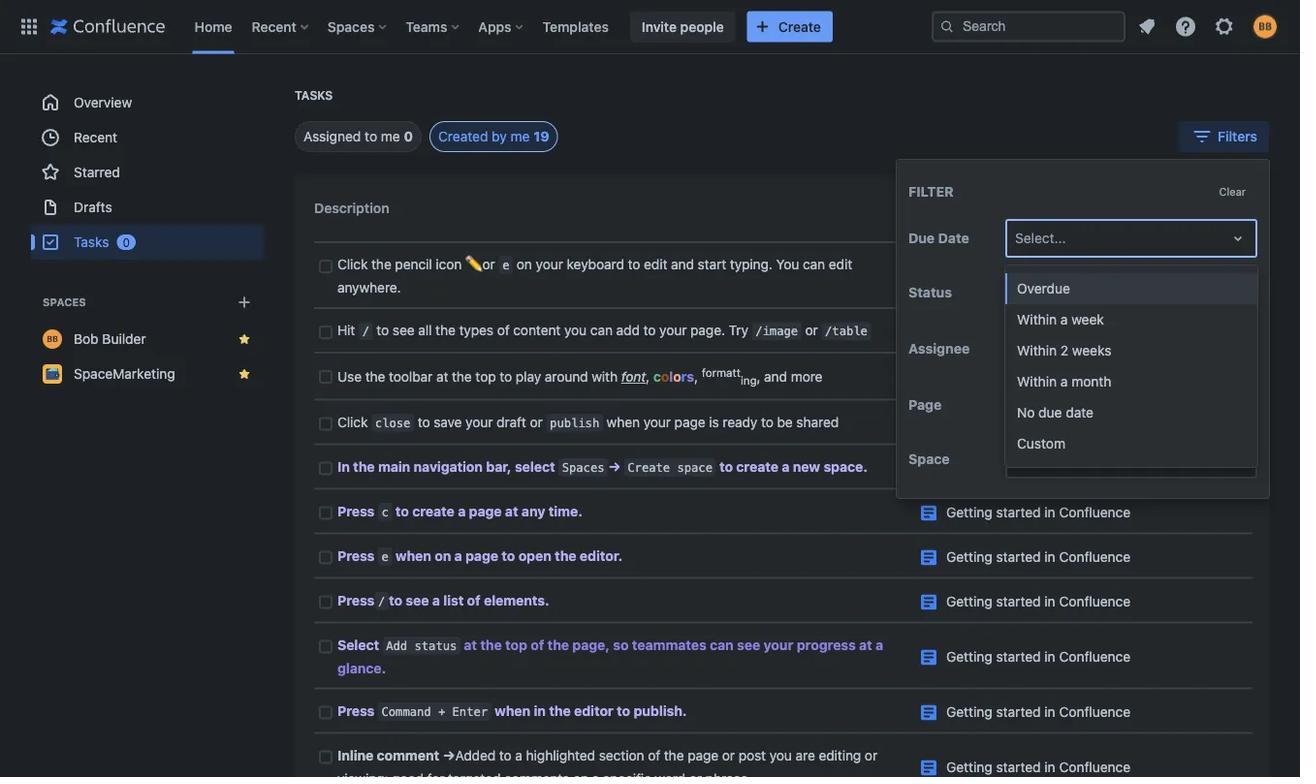 Task type: locate. For each thing, give the bounding box(es) containing it.
due date down 'filter'
[[909, 231, 970, 247]]

0 horizontal spatial e
[[382, 550, 389, 564]]

bar,
[[486, 459, 512, 475]]

7 page title icon image from the top
[[922, 595, 937, 611]]

or right /image
[[806, 323, 818, 339]]

1 horizontal spatial due
[[1199, 200, 1225, 216]]

highlighted
[[526, 748, 596, 764]]

2 open image from the top
[[1227, 281, 1250, 305]]

when right enter
[[495, 703, 531, 719]]

6 getting started in confluence link from the top
[[947, 704, 1131, 720]]

1 horizontal spatial date
[[1199, 220, 1230, 236]]

edit left start
[[644, 257, 668, 273]]

1 o from the left
[[661, 369, 670, 385]]

add
[[386, 639, 408, 653]]

0 horizontal spatial create
[[412, 503, 455, 519]]

2 space home link from the top
[[947, 324, 1027, 340]]

press for enter
[[338, 703, 375, 719]]

overview link
[[31, 85, 264, 120]]

started for when in the editor to publish.
[[997, 704, 1041, 720]]

click for close
[[338, 414, 368, 430]]

1 vertical spatial /
[[378, 595, 385, 609]]

space home for to save your draft or
[[947, 415, 1027, 431]]

notification icon image
[[1136, 15, 1159, 38]]

when up press / to see a list of elements.
[[396, 548, 432, 564]]

1 horizontal spatial can
[[710, 637, 734, 653]]

5 getting from the top
[[947, 649, 993, 665]]

space home up custom
[[947, 415, 1027, 431]]

1 horizontal spatial on
[[517, 257, 532, 273]]

assigned
[[304, 129, 361, 145]]

on inside the on your keyboard to edit and start typing. you can edit anywhere.
[[517, 257, 532, 273]]

1 open image from the top
[[1227, 227, 1250, 250]]

page.
[[691, 323, 726, 339]]

4 started from the top
[[997, 594, 1041, 610]]

recent right home link at left
[[252, 18, 297, 34]]

or down within a week
[[1061, 341, 1074, 357]]

2 vertical spatial when
[[495, 703, 531, 719]]

confluence for when in the editor to publish.
[[1060, 704, 1131, 720]]

can inside the on your keyboard to edit and start typing. you can edit anywhere.
[[803, 257, 826, 273]]

the right open at the bottom of page
[[555, 548, 577, 564]]

builder
[[102, 331, 146, 347]]

space home link up the ongoing
[[947, 268, 1027, 284]]

2 , from the left
[[695, 369, 698, 385]]

within left 2
[[1018, 343, 1057, 359]]

formatt
[[702, 366, 741, 380]]

viewing;
[[338, 771, 388, 778]]

c left 'l'
[[654, 369, 661, 385]]

date
[[1066, 405, 1094, 421]]

you left are
[[770, 748, 792, 764]]

banner
[[0, 0, 1301, 54]]

2 vertical spatial open image
[[1227, 448, 1250, 472]]

2 horizontal spatial can
[[803, 257, 826, 273]]

more
[[791, 369, 823, 385]]

, right formatt in the top right of the page
[[757, 369, 761, 385]]

use
[[338, 369, 362, 385]]

3 getting started in confluence from the top
[[947, 549, 1131, 565]]

1 horizontal spatial you
[[770, 748, 792, 764]]

around
[[545, 369, 588, 385]]

top inside "at the top of the page, so teammates can see your progress at a glance."
[[506, 637, 528, 653]]

10 page title icon image from the top
[[922, 761, 937, 776]]

3 getting started in confluence link from the top
[[947, 549, 1131, 565]]

5 getting started in confluence from the top
[[947, 649, 1131, 665]]

1 confluence from the top
[[1060, 460, 1131, 476]]

1 getting started in confluence from the top
[[947, 460, 1131, 476]]

open image inside status element
[[1227, 281, 1250, 305]]

1 space home from the top
[[947, 268, 1027, 284]]

select
[[338, 637, 379, 653]]

1 vertical spatial you
[[770, 748, 792, 764]]

a left 'month'
[[1061, 374, 1068, 390]]

click the pencil icon ✏️ or e
[[338, 257, 510, 273]]

3 page title icon image from the top
[[922, 417, 937, 432]]

c inside 'press c to create a page at any time.'
[[382, 505, 389, 519]]

tasks down drafts
[[74, 234, 109, 250]]

open image inside due date element
[[1227, 227, 1250, 250]]

1 horizontal spatial create
[[779, 18, 821, 34]]

0 vertical spatial on
[[517, 257, 532, 273]]

top left play on the left of page
[[476, 369, 496, 385]]

0 vertical spatial recent
[[252, 18, 297, 34]]

1 horizontal spatial /
[[378, 595, 385, 609]]

0 left created
[[404, 129, 413, 145]]

on inside added to a highlighted section of the page or post you are editing or viewing; good for targeted comments on a specific word or phrase.
[[573, 771, 589, 778]]

3 within from the top
[[1018, 374, 1057, 390]]

space up status
[[947, 268, 986, 284]]

0 vertical spatial click
[[338, 257, 368, 273]]

3 space home from the top
[[947, 369, 1027, 385]]

0 horizontal spatial can
[[591, 323, 613, 339]]

a up comments
[[516, 748, 523, 764]]

filters
[[1218, 129, 1258, 145]]

1 horizontal spatial ,
[[695, 369, 698, 385]]

invite
[[642, 18, 677, 34]]

name
[[1138, 341, 1172, 357]]

teammates
[[632, 637, 707, 653]]

0 horizontal spatial c
[[382, 505, 389, 519]]

2 edit from the left
[[829, 257, 853, 273]]

1 horizontal spatial tasks
[[295, 89, 333, 102]]

getting started in confluence for to create a page at any time.
[[947, 504, 1131, 520]]

page title icon image for the getting started in confluence link associated with when in the editor to publish.
[[922, 706, 937, 721]]

1 vertical spatial due
[[909, 231, 935, 247]]

0 horizontal spatial top
[[476, 369, 496, 385]]

6 page title icon image from the top
[[922, 550, 937, 566]]

3 open image from the top
[[1227, 448, 1250, 472]]

settings icon image
[[1214, 15, 1237, 38]]

a right progress
[[876, 637, 884, 653]]

o left s
[[673, 369, 682, 385]]

1 horizontal spatial o
[[673, 369, 682, 385]]

you right content
[[565, 323, 587, 339]]

use the toolbar at the top to play around with font , c o l o r s , formatt ing , and more
[[338, 366, 823, 388]]

to left open at the bottom of page
[[502, 548, 515, 564]]

1 horizontal spatial spaces
[[328, 18, 375, 34]]

see
[[393, 323, 415, 339], [406, 593, 429, 609], [737, 637, 761, 653]]

0 vertical spatial open image
[[1227, 227, 1250, 250]]

description
[[314, 200, 390, 216]]

1 horizontal spatial 0
[[404, 129, 413, 145]]

overdue
[[1018, 281, 1071, 297]]

due down 'filter'
[[909, 231, 935, 247]]

tab list
[[272, 121, 558, 152]]

recent
[[252, 18, 297, 34], [74, 130, 117, 146]]

spaces button
[[322, 11, 394, 42]]

3 select... from the top
[[1016, 452, 1067, 468]]

1 vertical spatial within
[[1018, 343, 1057, 359]]

due date
[[1199, 200, 1230, 236], [909, 231, 970, 247]]

→
[[608, 459, 621, 475], [443, 748, 455, 764]]

8 page title icon image from the top
[[922, 650, 937, 666]]

getting started in confluence link for to see a list of elements.
[[947, 594, 1131, 610]]

open image
[[1227, 227, 1250, 250], [1227, 281, 1250, 305], [1227, 448, 1250, 472]]

me for to
[[381, 129, 400, 145]]

click up anywhere. at left top
[[338, 257, 368, 273]]

4 press from the top
[[338, 703, 375, 719]]

select
[[1078, 341, 1115, 357], [515, 459, 555, 475]]

be
[[778, 414, 793, 430]]

0 vertical spatial create
[[779, 18, 821, 34]]

1 vertical spatial click
[[338, 414, 368, 430]]

in for at the top of the page, so teammates can see your progress at a glance.
[[1045, 649, 1056, 665]]

of inside "at the top of the page, so teammates can see your progress at a glance."
[[531, 637, 544, 653]]

space home link up no
[[947, 369, 1027, 385]]

due down clear
[[1199, 200, 1225, 216]]

7 started from the top
[[997, 760, 1041, 776]]

started for →
[[997, 460, 1041, 476]]

on right ✏️
[[517, 257, 532, 273]]

invite people
[[642, 18, 724, 34]]

0 vertical spatial /
[[362, 324, 370, 339]]

getting for when in the editor to publish.
[[947, 704, 993, 720]]

to
[[365, 129, 377, 145], [628, 257, 641, 273], [377, 323, 389, 339], [644, 323, 656, 339], [500, 369, 512, 385], [418, 414, 430, 430], [762, 414, 774, 430], [720, 459, 733, 475], [396, 503, 409, 519], [502, 548, 515, 564], [389, 593, 403, 609], [617, 703, 631, 719], [499, 748, 512, 764]]

space home link for to save your draft or
[[947, 415, 1027, 431]]

and inside use the toolbar at the top to play around with font , c o l o r s , formatt ing , and more
[[765, 369, 788, 385]]

the left page,
[[548, 637, 569, 653]]

4 space home from the top
[[947, 415, 1027, 431]]

press for see
[[338, 593, 375, 609]]

started for at the top of the page, so teammates can see your progress at a glance.
[[997, 649, 1041, 665]]

try
[[729, 323, 749, 339]]

select... for due date
[[1016, 231, 1067, 247]]

1 vertical spatial →
[[443, 748, 455, 764]]

on
[[517, 257, 532, 273], [435, 548, 451, 564], [573, 771, 589, 778]]

press / to see a list of elements.
[[338, 593, 550, 609]]

5 confluence from the top
[[1060, 649, 1131, 665]]

4 page title icon image from the top
[[922, 461, 937, 477]]

press e when on a page to open the editor.
[[338, 548, 623, 564]]

started
[[997, 460, 1041, 476], [997, 504, 1041, 520], [997, 549, 1041, 565], [997, 594, 1041, 610], [997, 649, 1041, 665], [997, 704, 1041, 720], [997, 760, 1041, 776]]

2 vertical spatial select...
[[1016, 452, 1067, 468]]

1 press from the top
[[338, 503, 375, 519]]

your left the keyboard
[[536, 257, 563, 273]]

5 getting started in confluence link from the top
[[947, 649, 1131, 665]]

progress
[[797, 637, 856, 653]]

0 vertical spatial e
[[503, 259, 510, 273]]

inline
[[338, 748, 374, 764]]

home
[[194, 18, 232, 34], [990, 268, 1027, 284], [990, 324, 1027, 340], [990, 369, 1027, 385], [990, 415, 1027, 431]]

2 vertical spatial can
[[710, 637, 734, 653]]

1 me from the left
[[381, 129, 400, 145]]

5 started from the top
[[997, 649, 1041, 665]]

home for on your keyboard to edit and start typing. you can edit anywhere.
[[990, 268, 1027, 284]]

a down navigation
[[458, 503, 466, 519]]

2 horizontal spatial when
[[607, 414, 640, 430]]

spaces right recent dropdown button
[[328, 18, 375, 34]]

your inside the on your keyboard to edit and start typing. you can edit anywhere.
[[536, 257, 563, 273]]

banner containing home
[[0, 0, 1301, 54]]

for
[[427, 771, 445, 778]]

0 vertical spatial select
[[1078, 341, 1115, 357]]

confluence for when on a page to open the editor.
[[1060, 549, 1131, 565]]

1 horizontal spatial and
[[765, 369, 788, 385]]

0 vertical spatial create
[[737, 459, 779, 475]]

in
[[338, 459, 350, 475]]

9 page title icon image from the top
[[922, 706, 937, 721]]

0 vertical spatial c
[[654, 369, 661, 385]]

1 horizontal spatial →
[[608, 459, 621, 475]]

added
[[455, 748, 496, 764]]

2 select... from the top
[[1016, 397, 1067, 413]]

/ inside hit / to see all the types of content you can add to your page. try /image or /table
[[362, 324, 370, 339]]

spaces up bob
[[43, 296, 86, 309]]

3 getting from the top
[[947, 549, 993, 565]]

when
[[607, 414, 640, 430], [396, 548, 432, 564], [495, 703, 531, 719]]

space home link up custom
[[947, 415, 1027, 431]]

2 press from the top
[[338, 548, 375, 564]]

home left recent dropdown button
[[194, 18, 232, 34]]

2 horizontal spatial ,
[[757, 369, 761, 385]]

space home up the ongoing
[[947, 268, 1027, 284]]

see for all
[[393, 323, 415, 339]]

are
[[796, 748, 816, 764]]

1 vertical spatial see
[[406, 593, 429, 609]]

→ up the for
[[443, 748, 455, 764]]

2 within from the top
[[1018, 343, 1057, 359]]

0 horizontal spatial /
[[362, 324, 370, 339]]

home up custom
[[990, 415, 1027, 431]]

0 horizontal spatial tasks
[[74, 234, 109, 250]]

created by me 19
[[438, 129, 550, 145]]

1 vertical spatial on
[[435, 548, 451, 564]]

2 getting started in confluence link from the top
[[947, 504, 1131, 520]]

0 horizontal spatial by
[[492, 129, 507, 145]]

0 horizontal spatial edit
[[644, 257, 668, 273]]

→ down click close to save your draft or publish when your page is ready to be shared
[[608, 459, 621, 475]]

0 horizontal spatial date
[[939, 231, 970, 247]]

0 vertical spatial you
[[565, 323, 587, 339]]

6 getting started in confluence from the top
[[947, 704, 1131, 720]]

select... inside due date element
[[1016, 231, 1067, 247]]

to right hit at the left of the page
[[377, 323, 389, 339]]

0 horizontal spatial 0
[[123, 236, 130, 249]]

1 vertical spatial and
[[765, 369, 788, 385]]

1 horizontal spatial by
[[1119, 341, 1134, 357]]

unstar this space image
[[237, 367, 252, 382]]

open image for space
[[1227, 448, 1250, 472]]

people
[[681, 18, 724, 34]]

1 vertical spatial open image
[[1227, 281, 1250, 305]]

2 vertical spatial spaces
[[562, 461, 605, 475]]

0 vertical spatial select...
[[1016, 231, 1067, 247]]

1 vertical spatial by
[[1119, 341, 1134, 357]]

1 vertical spatial create
[[628, 461, 670, 475]]

4 getting from the top
[[947, 594, 993, 610]]

0 vertical spatial when
[[607, 414, 640, 430]]

at right toolbar at the top
[[437, 369, 449, 385]]

spaces down publish
[[562, 461, 605, 475]]

1 within from the top
[[1018, 312, 1057, 328]]

confluence for →
[[1060, 460, 1131, 476]]

to left "be"
[[762, 414, 774, 430]]

by left name
[[1119, 341, 1134, 357]]

1 vertical spatial when
[[396, 548, 432, 564]]

spaces inside popup button
[[328, 18, 375, 34]]

recent up the starred
[[74, 130, 117, 146]]

1 getting started in confluence link from the top
[[947, 460, 1131, 476]]

0 horizontal spatial select
[[515, 459, 555, 475]]

/ right hit at the left of the page
[[362, 324, 370, 339]]

confluence image
[[50, 15, 165, 38], [50, 15, 165, 38]]

bob builder
[[74, 331, 146, 347]]

see left progress
[[737, 637, 761, 653]]

edit right the you
[[829, 257, 853, 273]]

0 vertical spatial can
[[803, 257, 826, 273]]

2 page title icon image from the top
[[922, 325, 937, 340]]

2 started from the top
[[997, 504, 1041, 520]]

l
[[670, 369, 673, 385]]

2 me from the left
[[511, 129, 530, 145]]

to right editor
[[617, 703, 631, 719]]

page title icon image for to create a page at any time.'s the getting started in confluence link
[[922, 506, 937, 521]]

getting started in confluence for when on a page to open the editor.
[[947, 549, 1131, 565]]

open image for status
[[1227, 281, 1250, 305]]

1 vertical spatial recent
[[74, 130, 117, 146]]

on down 'highlighted'
[[573, 771, 589, 778]]

1 vertical spatial c
[[382, 505, 389, 519]]

recent link
[[31, 120, 264, 155]]

see left "all"
[[393, 323, 415, 339]]

of up word
[[648, 748, 661, 764]]

select... down due at the right bottom of page
[[1016, 452, 1067, 468]]

or up phrase.
[[723, 748, 735, 764]]

close
[[375, 416, 411, 430]]

0 vertical spatial top
[[476, 369, 496, 385]]

2 click from the top
[[338, 414, 368, 430]]

select right the bar,
[[515, 459, 555, 475]]

to right the added
[[499, 748, 512, 764]]

so
[[613, 637, 629, 653]]

top down elements.
[[506, 637, 528, 653]]

0 vertical spatial see
[[393, 323, 415, 339]]

to inside tab list
[[365, 129, 377, 145]]

/ inside press / to see a list of elements.
[[378, 595, 385, 609]]

3 started from the top
[[997, 549, 1041, 565]]

a inside "at the top of the page, so teammates can see your progress at a glance."
[[876, 637, 884, 653]]

me left the 19
[[511, 129, 530, 145]]

6 confluence from the top
[[1060, 704, 1131, 720]]

drafts link
[[31, 190, 264, 225]]

page
[[909, 397, 942, 413]]

2 vertical spatial see
[[737, 637, 761, 653]]

6 getting from the top
[[947, 704, 993, 720]]

0 horizontal spatial me
[[381, 129, 400, 145]]

2 o from the left
[[673, 369, 682, 385]]

4 confluence from the top
[[1060, 594, 1131, 610]]

can right the you
[[803, 257, 826, 273]]

the inside added to a highlighted section of the page or post you are editing or viewing; good for targeted comments on a specific word or phrase.
[[664, 748, 684, 764]]

e inside click the pencil icon ✏️ or e
[[503, 259, 510, 273]]

1 getting from the top
[[947, 460, 993, 476]]

1 horizontal spatial me
[[511, 129, 530, 145]]

0 horizontal spatial o
[[661, 369, 670, 385]]

or right the editing
[[865, 748, 878, 764]]

e up press / to see a list of elements.
[[382, 550, 389, 564]]

1 horizontal spatial recent
[[252, 18, 297, 34]]

0 vertical spatial tasks
[[295, 89, 333, 102]]

inline comment →
[[338, 748, 455, 764]]

to left play on the left of page
[[500, 369, 512, 385]]

1 horizontal spatial c
[[654, 369, 661, 385]]

unstar this space image
[[237, 332, 252, 347]]

0 horizontal spatial ,
[[646, 369, 650, 385]]

1 click from the top
[[338, 257, 368, 273]]

o left r
[[661, 369, 670, 385]]

1 horizontal spatial e
[[503, 259, 510, 273]]

with
[[592, 369, 618, 385]]

space home up no
[[947, 369, 1027, 385]]

0
[[404, 129, 413, 145], [123, 236, 130, 249]]

page title icon image
[[922, 270, 937, 285], [922, 325, 937, 340], [922, 417, 937, 432], [922, 461, 937, 477], [922, 506, 937, 521], [922, 550, 937, 566], [922, 595, 937, 611], [922, 650, 937, 666], [922, 706, 937, 721], [922, 761, 937, 776]]

6 started from the top
[[997, 704, 1041, 720]]

to inside the on your keyboard to edit and start typing. you can edit anywhere.
[[628, 257, 641, 273]]

confluence for at the top of the page, so teammates can see your progress at a glance.
[[1060, 649, 1131, 665]]

invite people button
[[630, 11, 736, 42]]

1 page title icon image from the top
[[922, 270, 937, 285]]

1 horizontal spatial select
[[1078, 341, 1115, 357]]

2 horizontal spatial on
[[573, 771, 589, 778]]

add
[[617, 323, 640, 339]]

and right 'ing'
[[765, 369, 788, 385]]

at left any
[[505, 503, 519, 519]]

0 vertical spatial within
[[1018, 312, 1057, 328]]

0 down drafts link
[[123, 236, 130, 249]]

1 vertical spatial create
[[412, 503, 455, 519]]

1 horizontal spatial when
[[495, 703, 531, 719]]

status
[[415, 639, 457, 653]]

2 vertical spatial within
[[1018, 374, 1057, 390]]

0 vertical spatial spaces
[[328, 18, 375, 34]]

your right save
[[466, 414, 493, 430]]

create
[[779, 18, 821, 34], [628, 461, 670, 475]]

home up search
[[990, 324, 1027, 340]]

2 vertical spatial on
[[573, 771, 589, 778]]

1 vertical spatial select...
[[1016, 397, 1067, 413]]

to left save
[[418, 414, 430, 430]]

4 getting started in confluence link from the top
[[947, 594, 1131, 610]]

editor
[[574, 703, 614, 719]]

on your keyboard to edit and start typing. you can edit anywhere.
[[338, 257, 856, 296]]

getting for when on a page to open the editor.
[[947, 549, 993, 565]]

of
[[497, 323, 510, 339], [467, 593, 481, 609], [531, 637, 544, 653], [648, 748, 661, 764]]

started for when on a page to open the editor.
[[997, 549, 1041, 565]]

1 horizontal spatial top
[[506, 637, 528, 653]]

within for within a week
[[1018, 312, 1057, 328]]

7 confluence from the top
[[1060, 760, 1131, 776]]

1 select... from the top
[[1016, 231, 1067, 247]]

3 confluence from the top
[[1060, 549, 1131, 565]]

0 horizontal spatial create
[[628, 461, 670, 475]]

page left is in the right of the page
[[675, 414, 706, 430]]

confluence for to see a list of elements.
[[1060, 594, 1131, 610]]

e right ✏️
[[503, 259, 510, 273]]

0 horizontal spatial and
[[671, 257, 694, 273]]

page title icon image for when on a page to open the editor.'s the getting started in confluence link
[[922, 550, 937, 566]]

within for within 2 weeks
[[1018, 343, 1057, 359]]

0 horizontal spatial due
[[909, 231, 935, 247]]

confluence
[[1060, 460, 1131, 476], [1060, 504, 1131, 520], [1060, 549, 1131, 565], [1060, 594, 1131, 610], [1060, 649, 1131, 665], [1060, 704, 1131, 720], [1060, 760, 1131, 776]]

press command + enter when in the editor to publish.
[[338, 703, 687, 719]]

assignee
[[909, 341, 970, 357]]

search
[[1014, 341, 1057, 357]]

3 press from the top
[[338, 593, 375, 609]]

me right assigned
[[381, 129, 400, 145]]

templates
[[543, 18, 609, 34]]

when down font
[[607, 414, 640, 430]]

2 getting started in confluence from the top
[[947, 504, 1131, 520]]

space home for on your keyboard to edit and start typing. you can edit anywhere.
[[947, 268, 1027, 284]]

1 space home link from the top
[[947, 268, 1027, 284]]

getting started in confluence link
[[947, 460, 1131, 476], [947, 504, 1131, 520], [947, 549, 1131, 565], [947, 594, 1131, 610], [947, 649, 1131, 665], [947, 704, 1131, 720], [947, 760, 1131, 776]]

click left the close
[[338, 414, 368, 430]]

4 getting started in confluence from the top
[[947, 594, 1131, 610]]

in for to see a list of elements.
[[1045, 594, 1056, 610]]

and
[[671, 257, 694, 273], [765, 369, 788, 385]]

getting for to see a list of elements.
[[947, 594, 993, 610]]

any
[[522, 503, 546, 519]]

click for the
[[338, 257, 368, 273]]

0 horizontal spatial you
[[565, 323, 587, 339]]

recent inside recent dropdown button
[[252, 18, 297, 34]]

see for a
[[406, 593, 429, 609]]

space home for to see all the types of content you can add to your page. try
[[947, 324, 1027, 340]]

in for when on a page to open the editor.
[[1045, 549, 1056, 565]]

getting started in confluence
[[947, 460, 1131, 476], [947, 504, 1131, 520], [947, 549, 1131, 565], [947, 594, 1131, 610], [947, 649, 1131, 665], [947, 704, 1131, 720], [947, 760, 1131, 776]]

in the main navigation bar, select spaces → create space to create a new space.
[[338, 459, 868, 475]]

2 confluence from the top
[[1060, 504, 1131, 520]]

0 vertical spatial due
[[1199, 200, 1225, 216]]

press c to create a page at any time.
[[338, 503, 583, 519]]

you
[[777, 257, 800, 273]]

0 horizontal spatial →
[[443, 748, 455, 764]]

no
[[1018, 405, 1035, 421]]

open image for due date
[[1227, 227, 1250, 250]]

started for to create a page at any time.
[[997, 504, 1041, 520]]

group
[[31, 85, 264, 260]]

/ for press
[[378, 595, 385, 609]]

0 vertical spatial and
[[671, 257, 694, 273]]

1 started from the top
[[997, 460, 1041, 476]]

0 horizontal spatial recent
[[74, 130, 117, 146]]

page title icon image for the getting started in confluence link associated with at the top of the page, so teammates can see your progress at a glance.
[[922, 650, 937, 666]]

at
[[437, 369, 449, 385], [505, 503, 519, 519], [464, 637, 477, 653], [860, 637, 873, 653]]

the up word
[[664, 748, 684, 764]]

date
[[1199, 220, 1230, 236], [939, 231, 970, 247]]

2 getting from the top
[[947, 504, 993, 520]]

a left specific on the bottom of the page
[[592, 771, 600, 778]]

to right the keyboard
[[628, 257, 641, 273]]

press
[[338, 503, 375, 519], [338, 548, 375, 564], [338, 593, 375, 609], [338, 703, 375, 719]]

1 vertical spatial top
[[506, 637, 528, 653]]

1 vertical spatial 0
[[123, 236, 130, 249]]

2 space home from the top
[[947, 324, 1027, 340]]

5 page title icon image from the top
[[922, 506, 937, 521]]

4 space home link from the top
[[947, 415, 1027, 431]]

the
[[372, 257, 392, 273], [436, 323, 456, 339], [365, 369, 385, 385], [452, 369, 472, 385], [353, 459, 375, 475], [555, 548, 577, 564], [481, 637, 502, 653], [548, 637, 569, 653], [549, 703, 571, 719], [664, 748, 684, 764]]



Task type: vqa. For each thing, say whether or not it's contained in the screenshot.


Task type: describe. For each thing, give the bounding box(es) containing it.
typing.
[[730, 257, 773, 273]]

1 , from the left
[[646, 369, 650, 385]]

page title icon image for space home link for to see all the types of content you can add to your page. try
[[922, 325, 937, 340]]

to right space
[[720, 459, 733, 475]]

editor.
[[580, 548, 623, 564]]

shared
[[797, 414, 839, 430]]

your inside "at the top of the page, so teammates can see your progress at a glance."
[[764, 637, 794, 653]]

teams button
[[400, 11, 467, 42]]

3 space home link from the top
[[947, 369, 1027, 385]]

your left page.
[[660, 323, 687, 339]]

keyboard
[[567, 257, 625, 273]]

home inside global element
[[194, 18, 232, 34]]

getting started in confluence link for when in the editor to publish.
[[947, 704, 1131, 720]]

global element
[[12, 0, 932, 54]]

Search field
[[932, 11, 1126, 42]]

of right types
[[497, 323, 510, 339]]

due inside due date
[[1199, 200, 1225, 216]]

/image
[[756, 324, 798, 339]]

1 edit from the left
[[644, 257, 668, 273]]

start
[[698, 257, 727, 273]]

bob
[[74, 331, 99, 347]]

r
[[682, 369, 687, 385]]

custom
[[1018, 436, 1066, 452]]

getting started in confluence link for to create a page at any time.
[[947, 504, 1131, 520]]

getting for →
[[947, 460, 993, 476]]

7 getting started in confluence from the top
[[947, 760, 1131, 776]]

tab list containing assigned to me
[[272, 121, 558, 152]]

create button
[[748, 11, 833, 42]]

space home link for on your keyboard to edit and start typing. you can edit anywhere.
[[947, 268, 1027, 284]]

+
[[438, 705, 445, 719]]

draft
[[497, 414, 527, 430]]

to right add at the top left
[[644, 323, 656, 339]]

a left list
[[433, 593, 440, 609]]

top inside use the toolbar at the top to play around with font , c o l o r s , formatt ing , and more
[[476, 369, 496, 385]]

within a week
[[1018, 312, 1105, 328]]

ascending sorting icon date image
[[1237, 210, 1253, 225]]

press for on
[[338, 548, 375, 564]]

anywhere.
[[338, 280, 401, 296]]

drafts
[[74, 199, 112, 215]]

space for to save your draft or
[[947, 415, 986, 431]]

comments
[[505, 771, 570, 778]]

status element
[[1006, 274, 1258, 312]]

elements.
[[484, 593, 550, 609]]

space.
[[824, 459, 868, 475]]

spaces inside in the main navigation bar, select spaces → create space to create a new space.
[[562, 461, 605, 475]]

added to a highlighted section of the page or post you are editing or viewing; good for targeted comments on a specific word or phrase.
[[338, 748, 882, 778]]

due
[[1039, 405, 1063, 421]]

and inside the on your keyboard to edit and start typing. you can edit anywhere.
[[671, 257, 694, 273]]

3 , from the left
[[757, 369, 761, 385]]

publish.
[[634, 703, 687, 719]]

c inside use the toolbar at the top to play around with font , c o l o r s , formatt ing , and more
[[654, 369, 661, 385]]

bob builder link
[[31, 322, 264, 357]]

recent button
[[246, 11, 316, 42]]

content
[[513, 323, 561, 339]]

getting started in confluence link for →
[[947, 460, 1131, 476]]

editing
[[819, 748, 862, 764]]

at right progress
[[860, 637, 873, 653]]

home for to save your draft or
[[990, 415, 1027, 431]]

publish
[[550, 416, 600, 430]]

create inside in the main navigation bar, select spaces → create space to create a new space.
[[628, 461, 670, 475]]

in for when in the editor to publish.
[[1045, 704, 1056, 720]]

page up press e when on a page to open the editor.
[[469, 503, 502, 519]]

main
[[378, 459, 411, 475]]

to inside use the toolbar at the top to play around with font , c o l o r s , formatt ing , and more
[[500, 369, 512, 385]]

hit / to see all the types of content you can add to your page. try /image or /table
[[338, 323, 868, 339]]

page title icon image for space home link corresponding to to save your draft or
[[922, 417, 937, 432]]

space down page at the right of the page
[[909, 452, 950, 468]]

0 inside tab list
[[404, 129, 413, 145]]

space down "assignee"
[[947, 369, 986, 385]]

group containing overview
[[31, 85, 264, 260]]

getting started in confluence link for when on a page to open the editor.
[[947, 549, 1131, 565]]

within a month
[[1018, 374, 1112, 390]]

apps
[[479, 18, 512, 34]]

to up "select add status"
[[389, 593, 403, 609]]

getting started in confluence for →
[[947, 460, 1131, 476]]

recent inside "recent" link
[[74, 130, 117, 146]]

search image
[[940, 19, 956, 34]]

new
[[793, 459, 821, 475]]

7 getting started in confluence link from the top
[[947, 760, 1131, 776]]

your down 'l'
[[644, 414, 671, 430]]

in for to create a page at any time.
[[1045, 504, 1056, 520]]

within for within a month
[[1018, 374, 1057, 390]]

space home link for to see all the types of content you can add to your page. try
[[947, 324, 1027, 340]]

the left editor
[[549, 703, 571, 719]]

✏️
[[466, 257, 479, 273]]

1 horizontal spatial due date
[[1199, 200, 1230, 236]]

command
[[382, 705, 431, 719]]

getting started in confluence for when in the editor to publish.
[[947, 704, 1131, 720]]

assigned to me 0
[[304, 129, 413, 145]]

spacemarketing
[[74, 366, 175, 382]]

a left week
[[1061, 312, 1068, 328]]

getting started in confluence for to see a list of elements.
[[947, 594, 1131, 610]]

due date element
[[1006, 219, 1258, 468]]

space for on your keyboard to edit and start typing. you can edit anywhere.
[[947, 268, 986, 284]]

targeted
[[448, 771, 501, 778]]

home down search
[[990, 369, 1027, 385]]

or right ✏️
[[483, 257, 495, 273]]

2
[[1061, 343, 1069, 359]]

list
[[444, 593, 464, 609]]

me for by
[[511, 129, 530, 145]]

icon
[[436, 257, 462, 273]]

section
[[599, 748, 645, 764]]

of right list
[[467, 593, 481, 609]]

tasks inside group
[[74, 234, 109, 250]]

you inside added to a highlighted section of the page or post you are editing or viewing; good for targeted comments on a specific word or phrase.
[[770, 748, 792, 764]]

month
[[1072, 374, 1112, 390]]

getting for at the top of the page, so teammates can see your progress at a glance.
[[947, 649, 993, 665]]

enter
[[453, 705, 488, 719]]

1 horizontal spatial create
[[737, 459, 779, 475]]

by inside tab list
[[492, 129, 507, 145]]

page down 'press c to create a page at any time.'
[[466, 548, 499, 564]]

home for to see all the types of content you can add to your page. try
[[990, 324, 1027, 340]]

comment
[[377, 748, 440, 764]]

e inside press e when on a page to open the editor.
[[382, 550, 389, 564]]

page title icon image for the getting started in confluence link for →
[[922, 461, 937, 477]]

no due date
[[1018, 405, 1094, 421]]

in for →
[[1045, 460, 1056, 476]]

the right "all"
[[436, 323, 456, 339]]

of inside added to a highlighted section of the page or post you are editing or viewing; good for targeted comments on a specific word or phrase.
[[648, 748, 661, 764]]

weeks
[[1073, 343, 1112, 359]]

starred
[[74, 164, 120, 180]]

starred link
[[31, 155, 264, 190]]

the up anywhere. at left top
[[372, 257, 392, 273]]

toolbar
[[389, 369, 433, 385]]

play
[[516, 369, 541, 385]]

a down 'press c to create a page at any time.'
[[455, 548, 462, 564]]

7 getting from the top
[[947, 760, 993, 776]]

time.
[[549, 503, 583, 519]]

the right in
[[353, 459, 375, 475]]

clear
[[1220, 185, 1247, 198]]

to inside added to a highlighted section of the page or post you are editing or viewing; good for targeted comments on a specific word or phrase.
[[499, 748, 512, 764]]

home link
[[189, 11, 238, 42]]

page title icon image for seventh the getting started in confluence link from the top of the page
[[922, 761, 937, 776]]

0 horizontal spatial due date
[[909, 231, 970, 247]]

page title icon image for on your keyboard to edit and start typing. you can edit anywhere.'s space home link
[[922, 270, 937, 285]]

the right the use
[[365, 369, 385, 385]]

post
[[739, 748, 766, 764]]

select... for space
[[1016, 452, 1067, 468]]

phrase.
[[706, 771, 752, 778]]

getting started in confluence for at the top of the page, so teammates can see your progress at a glance.
[[947, 649, 1131, 665]]

the up save
[[452, 369, 472, 385]]

page title icon image for to see a list of elements.'s the getting started in confluence link
[[922, 595, 937, 611]]

/ for hit
[[362, 324, 370, 339]]

at inside use the toolbar at the top to play around with font , c o l o r s , formatt ing , and more
[[437, 369, 449, 385]]

can inside "at the top of the page, so teammates can see your progress at a glance."
[[710, 637, 734, 653]]

clear button
[[1208, 179, 1258, 204]]

create a space image
[[233, 291, 256, 314]]

click close to save your draft or publish when your page is ready to be shared
[[338, 414, 839, 430]]

search or select by name
[[1014, 341, 1172, 357]]

to down main
[[396, 503, 409, 519]]

the down elements.
[[481, 637, 502, 653]]

0 vertical spatial →
[[608, 459, 621, 475]]

all
[[418, 323, 432, 339]]

space for to see all the types of content you can add to your page. try
[[947, 324, 986, 340]]

week
[[1072, 312, 1105, 328]]

apps button
[[473, 11, 531, 42]]

s
[[687, 369, 695, 385]]

press for create
[[338, 503, 375, 519]]

getting started in confluence link for at the top of the page, so teammates can see your progress at a glance.
[[947, 649, 1131, 665]]

started for to see a list of elements.
[[997, 594, 1041, 610]]

help icon image
[[1175, 15, 1198, 38]]

or right word
[[689, 771, 702, 778]]

1 vertical spatial select
[[515, 459, 555, 475]]

confluence for to create a page at any time.
[[1060, 504, 1131, 520]]

at right status
[[464, 637, 477, 653]]

page inside added to a highlighted section of the page or post you are editing or viewing; good for targeted comments on a specific word or phrase.
[[688, 748, 719, 764]]

see inside "at the top of the page, so teammates can see your progress at a glance."
[[737, 637, 761, 653]]

0 inside group
[[123, 236, 130, 249]]

select add status
[[338, 637, 457, 653]]

save
[[434, 414, 462, 430]]

at the top of the page, so teammates can see your progress at a glance.
[[338, 637, 887, 677]]

appswitcher icon image
[[17, 15, 41, 38]]

space
[[678, 461, 713, 475]]

or right draft
[[530, 414, 543, 430]]

0 horizontal spatial spaces
[[43, 296, 86, 309]]

create inside dropdown button
[[779, 18, 821, 34]]

status
[[909, 285, 953, 301]]

getting for to create a page at any time.
[[947, 504, 993, 520]]

/table
[[826, 324, 868, 339]]

a left new
[[782, 459, 790, 475]]

templates link
[[537, 11, 615, 42]]

page,
[[573, 637, 610, 653]]



